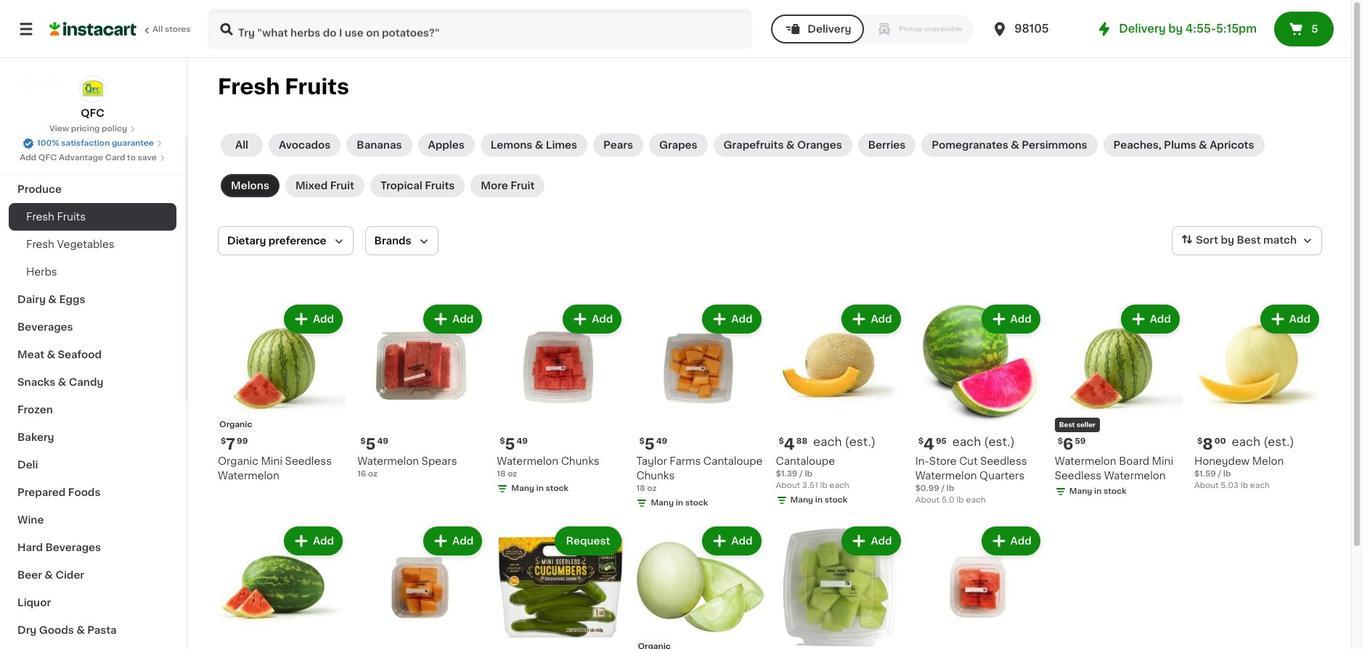 Task type: vqa. For each thing, say whether or not it's contained in the screenshot.
first Enlarge ScentSicles White Winter Fir unknown (opens in a new tab) image from the top of the page
no



Task type: locate. For each thing, give the bounding box(es) containing it.
2 horizontal spatial each (est.)
[[1232, 437, 1295, 448]]

1 horizontal spatial delivery
[[1119, 23, 1166, 34]]

each
[[813, 437, 842, 448], [953, 437, 981, 448], [1232, 437, 1261, 448], [830, 482, 849, 490], [1250, 482, 1270, 490], [966, 497, 986, 505]]

0 horizontal spatial each (est.)
[[813, 437, 876, 448]]

snacks
[[17, 378, 55, 388]]

1 horizontal spatial fresh fruits
[[218, 76, 349, 97]]

2 cantaloupe from the left
[[776, 457, 835, 467]]

1 cantaloupe from the left
[[704, 457, 763, 467]]

/ up 5.0
[[941, 485, 945, 493]]

delivery
[[1119, 23, 1166, 34], [808, 24, 851, 34]]

stock down the watermelon board mini seedless watermelon
[[1104, 488, 1127, 496]]

1 horizontal spatial $ 5 49
[[500, 437, 528, 452]]

0 horizontal spatial chunks
[[561, 457, 600, 467]]

frozen
[[17, 405, 53, 415]]

each (est.) inside the $4.95 each (estimated) element
[[953, 437, 1015, 448]]

4 left 95
[[924, 437, 935, 452]]

meat & seafood
[[17, 350, 102, 360]]

more fruit link
[[471, 174, 545, 198]]

about down $0.99 at the right
[[915, 497, 940, 505]]

lists link
[[9, 68, 176, 97]]

(est.) up melon
[[1264, 437, 1295, 448]]

& for limes
[[535, 140, 543, 150]]

1 vertical spatial fruits
[[425, 181, 455, 191]]

$ inside $ 4 95
[[918, 438, 924, 446]]

(est.) inside the $8.00 each (estimated) element
[[1264, 437, 1295, 448]]

$ up in-
[[918, 438, 924, 446]]

oz inside the watermelon chunks 18 oz
[[508, 471, 517, 479]]

& left eggs
[[48, 295, 57, 305]]

buy it again
[[41, 49, 102, 59]]

stock down cantaloupe $1.39 / lb about 3.51 lb each
[[825, 497, 848, 505]]

dairy
[[17, 295, 46, 305]]

2 horizontal spatial fruits
[[425, 181, 455, 191]]

$ 8 00
[[1197, 437, 1226, 452]]

0 horizontal spatial fruit
[[330, 181, 354, 191]]

2 horizontal spatial oz
[[647, 485, 657, 493]]

$4.88 each (estimated) element
[[776, 436, 904, 455]]

49 up the watermelon spears 16 oz
[[377, 438, 388, 446]]

chunks inside taylor farms cantaloupe chunks 18 oz
[[636, 471, 675, 482]]

watermelon inside the watermelon spears 16 oz
[[357, 457, 419, 467]]

taylor farms cantaloupe chunks 18 oz
[[636, 457, 763, 493]]

all left stores
[[152, 25, 163, 33]]

$ 5 49 up 16
[[360, 437, 388, 452]]

organic inside organic mini seedless watermelon
[[218, 457, 258, 467]]

2 4 from the left
[[924, 437, 935, 452]]

0 horizontal spatial cantaloupe
[[704, 457, 763, 467]]

delivery inside button
[[808, 24, 851, 34]]

each right 00
[[1232, 437, 1261, 448]]

0 vertical spatial fresh
[[218, 76, 280, 97]]

Best match Sort by field
[[1172, 227, 1322, 256]]

request button
[[556, 529, 620, 555]]

each right 3.51
[[830, 482, 849, 490]]

each (est.) for cantaloupe
[[813, 437, 876, 448]]

in down the watermelon board mini seedless watermelon
[[1094, 488, 1102, 496]]

& right beer
[[45, 571, 53, 581]]

0 horizontal spatial delivery
[[808, 24, 851, 34]]

1 vertical spatial fresh
[[26, 212, 54, 222]]

1 vertical spatial beverages
[[45, 543, 101, 553]]

qfc up view pricing policy link
[[81, 108, 104, 118]]

guarantee
[[112, 139, 154, 147]]

5 button
[[1274, 12, 1334, 46]]

(est.) inside the $4.95 each (estimated) element
[[984, 437, 1015, 448]]

None search field
[[208, 9, 753, 49]]

fresh fruits up avocados link
[[218, 76, 349, 97]]

instacart logo image
[[49, 20, 137, 38]]

0 horizontal spatial about
[[776, 482, 800, 490]]

0 horizontal spatial /
[[800, 471, 803, 479]]

apples
[[428, 140, 465, 150]]

best left seller
[[1059, 422, 1075, 429]]

fresh up all link on the left top of page
[[218, 76, 280, 97]]

(est.) for in-store cut seedless watermelon quarters
[[984, 437, 1015, 448]]

beverages
[[17, 322, 73, 333], [45, 543, 101, 553]]

product group containing 7
[[218, 302, 346, 484]]

beverages up cider
[[45, 543, 101, 553]]

1 horizontal spatial /
[[941, 485, 945, 493]]

by inside field
[[1221, 235, 1234, 246]]

watermelon board mini seedless watermelon
[[1055, 457, 1174, 482]]

&
[[535, 140, 543, 150], [786, 140, 795, 150], [1011, 140, 1019, 150], [1199, 140, 1207, 150], [48, 295, 57, 305], [47, 350, 55, 360], [58, 378, 66, 388], [45, 571, 53, 581], [76, 626, 85, 636]]

in
[[536, 485, 544, 493], [1094, 488, 1102, 496], [815, 497, 823, 505], [676, 500, 683, 508]]

0 vertical spatial all
[[152, 25, 163, 33]]

2 horizontal spatial /
[[1218, 471, 1222, 479]]

2 (est.) from the left
[[984, 437, 1015, 448]]

organic for organic mini seedless watermelon
[[218, 457, 258, 467]]

fruit
[[330, 181, 354, 191], [511, 181, 535, 191]]

0 horizontal spatial $ 5 49
[[360, 437, 388, 452]]

$ left 99
[[221, 438, 226, 446]]

pricing
[[71, 125, 100, 133]]

dairy & eggs link
[[9, 286, 176, 314]]

chunks down taylor
[[636, 471, 675, 482]]

fruits right tropical
[[425, 181, 455, 191]]

0 horizontal spatial fruits
[[57, 212, 86, 222]]

/ right $1.39
[[800, 471, 803, 479]]

1 4 from the left
[[784, 437, 795, 452]]

oz inside the watermelon spears 16 oz
[[368, 471, 378, 479]]

about down $1.59
[[1194, 482, 1219, 490]]

cantaloupe
[[704, 457, 763, 467], [776, 457, 835, 467]]

2 horizontal spatial $ 5 49
[[639, 437, 667, 452]]

each (est.) inside the $8.00 each (estimated) element
[[1232, 437, 1295, 448]]

1 $ from the left
[[221, 438, 226, 446]]

lb right 3.51
[[820, 482, 828, 490]]

pomegranates
[[932, 140, 1009, 150]]

by right sort
[[1221, 235, 1234, 246]]

fruit right more
[[511, 181, 535, 191]]

each (est.)
[[813, 437, 876, 448], [953, 437, 1015, 448], [1232, 437, 1295, 448]]

1 horizontal spatial fruit
[[511, 181, 535, 191]]

grapefruits & oranges link
[[714, 134, 852, 157]]

/ inside cantaloupe $1.39 / lb about 3.51 lb each
[[800, 471, 803, 479]]

49 up the watermelon chunks 18 oz
[[517, 438, 528, 446]]

by for delivery
[[1169, 23, 1183, 34]]

1 horizontal spatial best
[[1237, 235, 1261, 246]]

& inside 'link'
[[58, 378, 66, 388]]

goods
[[39, 626, 74, 636]]

grapes
[[659, 140, 698, 150]]

4
[[784, 437, 795, 452], [924, 437, 935, 452]]

best
[[1237, 235, 1261, 246], [1059, 422, 1075, 429]]

/ down honeydew
[[1218, 471, 1222, 479]]

1 horizontal spatial each (est.)
[[953, 437, 1015, 448]]

0 horizontal spatial mini
[[261, 457, 283, 467]]

best left match
[[1237, 235, 1261, 246]]

product group
[[218, 302, 346, 484], [357, 302, 485, 481], [497, 302, 625, 498], [636, 302, 764, 513], [776, 302, 904, 510], [915, 302, 1043, 507], [1055, 302, 1183, 501], [1194, 302, 1322, 492], [218, 524, 346, 650], [357, 524, 485, 650], [497, 524, 625, 650], [636, 524, 764, 650], [776, 524, 904, 650], [915, 524, 1043, 650]]

berries
[[868, 140, 906, 150]]

herbs
[[26, 267, 57, 277]]

hard
[[17, 543, 43, 553]]

best inside field
[[1237, 235, 1261, 246]]

3 49 from the left
[[656, 438, 667, 446]]

view pricing policy
[[49, 125, 127, 133]]

beer
[[17, 571, 42, 581]]

prepared foods link
[[9, 479, 176, 507]]

cantaloupe inside taylor farms cantaloupe chunks 18 oz
[[704, 457, 763, 467]]

2 horizontal spatial about
[[1194, 482, 1219, 490]]

fresh fruits up fresh vegetables
[[26, 212, 86, 222]]

1 horizontal spatial by
[[1221, 235, 1234, 246]]

cider
[[55, 571, 84, 581]]

2 horizontal spatial (est.)
[[1264, 437, 1295, 448]]

2 $ from the left
[[360, 438, 366, 446]]

49
[[377, 438, 388, 446], [517, 438, 528, 446], [656, 438, 667, 446]]

chunks left taylor
[[561, 457, 600, 467]]

fruits up avocados at the top left of the page
[[285, 76, 349, 97]]

1 horizontal spatial mini
[[1152, 457, 1174, 467]]

0 vertical spatial by
[[1169, 23, 1183, 34]]

$ left 00
[[1197, 438, 1203, 446]]

about down $1.39
[[776, 482, 800, 490]]

fruit right the mixed
[[330, 181, 354, 191]]

seedless inside organic mini seedless watermelon
[[285, 457, 332, 467]]

Search field
[[209, 10, 751, 48]]

1 vertical spatial by
[[1221, 235, 1234, 246]]

/ inside in-store cut seedless watermelon quarters $0.99 / lb about 5.0 lb each
[[941, 485, 945, 493]]

0 vertical spatial 18
[[497, 471, 506, 479]]

1 vertical spatial all
[[235, 140, 248, 150]]

0 horizontal spatial 49
[[377, 438, 388, 446]]

0 vertical spatial chunks
[[561, 457, 600, 467]]

(est.) up quarters
[[984, 437, 1015, 448]]

5.03
[[1221, 482, 1239, 490]]

1 horizontal spatial chunks
[[636, 471, 675, 482]]

fresh vegetables
[[26, 240, 114, 250]]

organic
[[219, 421, 252, 429], [218, 457, 258, 467]]

0 horizontal spatial fresh fruits
[[26, 212, 86, 222]]

many in stock down 3.51
[[790, 497, 848, 505]]

1 vertical spatial qfc
[[38, 154, 57, 162]]

$ inside $ 6 59
[[1058, 438, 1063, 446]]

$ left the 59
[[1058, 438, 1063, 446]]

each (est.) up melon
[[1232, 437, 1295, 448]]

1 vertical spatial best
[[1059, 422, 1075, 429]]

recipes
[[17, 129, 60, 139]]

eggs
[[59, 295, 85, 305]]

& for candy
[[58, 378, 66, 388]]

persimmons
[[1022, 140, 1087, 150]]

1 horizontal spatial 4
[[924, 437, 935, 452]]

1 horizontal spatial oz
[[508, 471, 517, 479]]

(est.) inside $4.88 each (estimated) element
[[845, 437, 876, 448]]

mini inside the watermelon board mini seedless watermelon
[[1152, 457, 1174, 467]]

5 $ from the left
[[779, 438, 784, 446]]

1 horizontal spatial 18
[[636, 485, 645, 493]]

0 horizontal spatial best
[[1059, 422, 1075, 429]]

1 fruit from the left
[[330, 181, 354, 191]]

recipes link
[[9, 121, 176, 148]]

1 vertical spatial organic
[[218, 457, 258, 467]]

each (est.) right 88
[[813, 437, 876, 448]]

cantaloupe down 88
[[776, 457, 835, 467]]

2 49 from the left
[[517, 438, 528, 446]]

best seller
[[1059, 422, 1096, 429]]

3 each (est.) from the left
[[1232, 437, 1295, 448]]

organic down $ 7 99
[[218, 457, 258, 467]]

2 $ 5 49 from the left
[[500, 437, 528, 452]]

by for sort
[[1221, 235, 1234, 246]]

0 horizontal spatial 18
[[497, 471, 506, 479]]

5 inside button
[[1312, 24, 1318, 34]]

$8.00 each (estimated) element
[[1194, 436, 1322, 455]]

fresh
[[218, 76, 280, 97], [26, 212, 54, 222], [26, 240, 54, 250]]

stock down the watermelon chunks 18 oz
[[546, 485, 569, 493]]

seedless inside the watermelon board mini seedless watermelon
[[1055, 471, 1102, 482]]

cantaloupe $1.39 / lb about 3.51 lb each
[[776, 457, 849, 490]]

stock down taylor farms cantaloupe chunks 18 oz
[[685, 500, 708, 508]]

1 horizontal spatial about
[[915, 497, 940, 505]]

1 (est.) from the left
[[845, 437, 876, 448]]

fresh up herbs
[[26, 240, 54, 250]]

add qfc advantage card to save link
[[20, 152, 165, 164]]

4 for in-store cut seedless watermelon quarters
[[924, 437, 935, 452]]

& left oranges
[[786, 140, 795, 150]]

fruits up fresh vegetables
[[57, 212, 86, 222]]

to
[[127, 154, 136, 162]]

0 horizontal spatial 4
[[784, 437, 795, 452]]

grapes link
[[649, 134, 708, 157]]

$
[[221, 438, 226, 446], [360, 438, 366, 446], [500, 438, 505, 446], [639, 438, 645, 446], [779, 438, 784, 446], [918, 438, 924, 446], [1058, 438, 1063, 446], [1197, 438, 1203, 446]]

snacks & candy link
[[9, 369, 176, 396]]

& left pasta
[[76, 626, 85, 636]]

beverages down dairy & eggs
[[17, 322, 73, 333]]

0 vertical spatial organic
[[219, 421, 252, 429]]

vegetables
[[57, 240, 114, 250]]

2 fruit from the left
[[511, 181, 535, 191]]

dry goods & pasta link
[[9, 617, 176, 645]]

2 horizontal spatial 49
[[656, 438, 667, 446]]

& left persimmons
[[1011, 140, 1019, 150]]

1 49 from the left
[[377, 438, 388, 446]]

fresh down produce
[[26, 212, 54, 222]]

each (est.) inside $4.88 each (estimated) element
[[813, 437, 876, 448]]

/ inside honeydew melon $1.59 / lb about 5.03 lb each
[[1218, 471, 1222, 479]]

1 horizontal spatial 49
[[517, 438, 528, 446]]

all up the melons link on the top left of page
[[235, 140, 248, 150]]

beverages link
[[9, 314, 176, 341]]

cantaloupe right farms
[[704, 457, 763, 467]]

0 horizontal spatial by
[[1169, 23, 1183, 34]]

2 mini from the left
[[1152, 457, 1174, 467]]

seedless for watermelon board mini seedless watermelon
[[1055, 471, 1102, 482]]

product group containing request
[[497, 524, 625, 650]]

0 horizontal spatial (est.)
[[845, 437, 876, 448]]

$ up taylor
[[639, 438, 645, 446]]

beer & cider link
[[9, 562, 176, 590]]

1 $ 5 49 from the left
[[360, 437, 388, 452]]

5 for watermelon chunks
[[505, 437, 515, 452]]

7 $ from the left
[[1058, 438, 1063, 446]]

1 vertical spatial chunks
[[636, 471, 675, 482]]

seedless
[[285, 457, 332, 467], [980, 457, 1027, 467], [1055, 471, 1102, 482]]

in-
[[915, 457, 929, 467]]

each inside cantaloupe $1.39 / lb about 3.51 lb each
[[830, 482, 849, 490]]

49 for taylor farms cantaloupe chunks
[[656, 438, 667, 446]]

2 each (est.) from the left
[[953, 437, 1015, 448]]

1 vertical spatial fresh fruits
[[26, 212, 86, 222]]

6 $ from the left
[[918, 438, 924, 446]]

$ left 88
[[779, 438, 784, 446]]

bananas link
[[347, 134, 412, 157]]

by left 4:55-
[[1169, 23, 1183, 34]]

0 vertical spatial fruits
[[285, 76, 349, 97]]

0 vertical spatial best
[[1237, 235, 1261, 246]]

7
[[226, 437, 235, 452]]

produce link
[[9, 176, 176, 203]]

each down melon
[[1250, 482, 1270, 490]]

$ up 16
[[360, 438, 366, 446]]

match
[[1264, 235, 1297, 246]]

2 vertical spatial fresh
[[26, 240, 54, 250]]

organic up 99
[[219, 421, 252, 429]]

49 up taylor
[[656, 438, 667, 446]]

4 left 88
[[784, 437, 795, 452]]

beer & cider
[[17, 571, 84, 581]]

8 $ from the left
[[1197, 438, 1203, 446]]

sort by
[[1196, 235, 1234, 246]]

in down the watermelon chunks 18 oz
[[536, 485, 544, 493]]

oz for spears
[[368, 471, 378, 479]]

& right meat
[[47, 350, 55, 360]]

$ 5 49 up the watermelon chunks 18 oz
[[500, 437, 528, 452]]

stock
[[546, 485, 569, 493], [1104, 488, 1127, 496], [825, 497, 848, 505], [685, 500, 708, 508]]

2 vertical spatial fruits
[[57, 212, 86, 222]]

5
[[1312, 24, 1318, 34], [366, 437, 376, 452], [505, 437, 515, 452], [645, 437, 655, 452]]

lb up 5.03 in the bottom of the page
[[1223, 471, 1231, 479]]

(est.) up cantaloupe $1.39 / lb about 3.51 lb each
[[845, 437, 876, 448]]

$ up the watermelon chunks 18 oz
[[500, 438, 505, 446]]

1 horizontal spatial cantaloupe
[[776, 457, 835, 467]]

delivery for delivery by 4:55-5:15pm
[[1119, 23, 1166, 34]]

& left "limes"
[[535, 140, 543, 150]]

3 $ from the left
[[500, 438, 505, 446]]

59
[[1075, 438, 1086, 446]]

1 horizontal spatial all
[[235, 140, 248, 150]]

3 (est.) from the left
[[1264, 437, 1295, 448]]

spears
[[422, 457, 457, 467]]

many
[[511, 485, 534, 493], [1069, 488, 1092, 496], [790, 497, 813, 505], [651, 500, 674, 508]]

thanksgiving
[[17, 157, 87, 167]]

3 $ 5 49 from the left
[[639, 437, 667, 452]]

5 for watermelon spears
[[366, 437, 376, 452]]

add button
[[285, 306, 341, 333], [425, 306, 481, 333], [564, 306, 620, 333], [704, 306, 760, 333], [843, 306, 899, 333], [983, 306, 1039, 333], [1122, 306, 1178, 333], [1262, 306, 1318, 333], [285, 529, 341, 555], [425, 529, 481, 555], [704, 529, 760, 555], [843, 529, 899, 555], [983, 529, 1039, 555]]

1 horizontal spatial (est.)
[[984, 437, 1015, 448]]

2 horizontal spatial seedless
[[1055, 471, 1102, 482]]

1 horizontal spatial seedless
[[980, 457, 1027, 467]]

hard beverages link
[[9, 534, 176, 562]]

1 each (est.) from the left
[[813, 437, 876, 448]]

each (est.) up cut
[[953, 437, 1015, 448]]

1 vertical spatial 18
[[636, 485, 645, 493]]

many in stock
[[511, 485, 569, 493], [1069, 488, 1127, 496], [790, 497, 848, 505], [651, 500, 708, 508]]

each right 5.0
[[966, 497, 986, 505]]

0 horizontal spatial all
[[152, 25, 163, 33]]

1 mini from the left
[[261, 457, 283, 467]]

$ 5 49 up taylor
[[639, 437, 667, 452]]

& left candy
[[58, 378, 66, 388]]

0 horizontal spatial oz
[[368, 471, 378, 479]]

0 vertical spatial qfc
[[81, 108, 104, 118]]

grapefruits & oranges
[[724, 140, 842, 150]]

0 horizontal spatial seedless
[[285, 457, 332, 467]]

seedless inside in-store cut seedless watermelon quarters $0.99 / lb about 5.0 lb each
[[980, 457, 1027, 467]]

qfc down 100%
[[38, 154, 57, 162]]

cut
[[959, 457, 978, 467]]

peaches,
[[1114, 140, 1162, 150]]



Task type: describe. For each thing, give the bounding box(es) containing it.
4:55-
[[1186, 23, 1216, 34]]

qfc logo image
[[79, 76, 106, 103]]

oz inside taylor farms cantaloupe chunks 18 oz
[[647, 485, 657, 493]]

cantaloupe inside cantaloupe $1.39 / lb about 3.51 lb each
[[776, 457, 835, 467]]

99
[[237, 438, 248, 446]]

delivery by 4:55-5:15pm
[[1119, 23, 1257, 34]]

$4.95 each (estimated) element
[[915, 436, 1043, 455]]

bakery
[[17, 433, 54, 443]]

service type group
[[771, 15, 974, 44]]

view pricing policy link
[[49, 123, 136, 135]]

dietary preference button
[[218, 227, 353, 256]]

$1.59
[[1194, 471, 1216, 479]]

fresh for the fresh fruits link
[[26, 212, 54, 222]]

$ 7 99
[[221, 437, 248, 452]]

$ 5 49 for taylor farms cantaloupe chunks
[[639, 437, 667, 452]]

many in stock down taylor farms cantaloupe chunks 18 oz
[[651, 500, 708, 508]]

meat & seafood link
[[9, 341, 176, 369]]

snacks & candy
[[17, 378, 103, 388]]

& for eggs
[[48, 295, 57, 305]]

qfc link
[[79, 76, 106, 121]]

$ 6 59
[[1058, 437, 1086, 452]]

many in stock down the watermelon chunks 18 oz
[[511, 485, 569, 493]]

0 vertical spatial beverages
[[17, 322, 73, 333]]

best for best match
[[1237, 235, 1261, 246]]

watermelon inside the watermelon chunks 18 oz
[[497, 457, 559, 467]]

add qfc advantage card to save
[[20, 154, 157, 162]]

chunks inside the watermelon chunks 18 oz
[[561, 457, 600, 467]]

watermelon inside in-store cut seedless watermelon quarters $0.99 / lb about 5.0 lb each
[[915, 471, 977, 482]]

bananas
[[357, 140, 402, 150]]

quarters
[[980, 471, 1025, 482]]

mini inside organic mini seedless watermelon
[[261, 457, 283, 467]]

all for all
[[235, 140, 248, 150]]

delivery button
[[771, 15, 864, 44]]

dietary preference
[[227, 236, 326, 246]]

4 for cantaloupe
[[784, 437, 795, 452]]

5 for taylor farms cantaloupe chunks
[[645, 437, 655, 452]]

all stores
[[152, 25, 191, 33]]

preference
[[269, 236, 326, 246]]

lists
[[41, 78, 66, 88]]

many in stock down the watermelon board mini seedless watermelon
[[1069, 488, 1127, 496]]

many down the watermelon chunks 18 oz
[[511, 485, 534, 493]]

melons link
[[221, 174, 280, 198]]

each inside honeydew melon $1.59 / lb about 5.03 lb each
[[1250, 482, 1270, 490]]

18 inside the watermelon chunks 18 oz
[[497, 471, 506, 479]]

more fruit
[[481, 181, 535, 191]]

avocados
[[279, 140, 331, 150]]

each (est.) for honeydew melon
[[1232, 437, 1295, 448]]

& for cider
[[45, 571, 53, 581]]

0 vertical spatial fresh fruits
[[218, 76, 349, 97]]

buy
[[41, 49, 61, 59]]

many down the watermelon board mini seedless watermelon
[[1069, 488, 1092, 496]]

tropical
[[380, 181, 422, 191]]

& for seafood
[[47, 350, 55, 360]]

lemons & limes
[[491, 140, 577, 150]]

apricots
[[1210, 140, 1254, 150]]

$1.39
[[776, 471, 798, 479]]

8
[[1203, 437, 1213, 452]]

delivery for delivery
[[808, 24, 851, 34]]

1 horizontal spatial fruits
[[285, 76, 349, 97]]

plums
[[1164, 140, 1197, 150]]

tropical fruits link
[[370, 174, 465, 198]]

each right 88
[[813, 437, 842, 448]]

dry goods & pasta
[[17, 626, 117, 636]]

fruit for mixed fruit
[[330, 181, 354, 191]]

in down taylor farms cantaloupe chunks 18 oz
[[676, 500, 683, 508]]

fresh for fresh vegetables link at the left
[[26, 240, 54, 250]]

100% satisfaction guarantee button
[[23, 135, 163, 150]]

sort
[[1196, 235, 1219, 246]]

lb up 5.0
[[947, 485, 954, 493]]

4 $ from the left
[[639, 438, 645, 446]]

herbs link
[[9, 259, 176, 286]]

watermelon chunks 18 oz
[[497, 457, 600, 479]]

fresh vegetables link
[[9, 231, 176, 259]]

again
[[73, 49, 102, 59]]

95
[[936, 438, 947, 446]]

limes
[[546, 140, 577, 150]]

prepared
[[17, 488, 66, 498]]

stock inside product group
[[1104, 488, 1127, 496]]

prepared foods
[[17, 488, 101, 498]]

lemons
[[491, 140, 532, 150]]

watermelon spears 16 oz
[[357, 457, 457, 479]]

in down 3.51
[[815, 497, 823, 505]]

many down taylor
[[651, 500, 674, 508]]

00
[[1215, 438, 1226, 446]]

lb up 3.51
[[805, 471, 813, 479]]

melons
[[231, 181, 269, 191]]

watermelon inside organic mini seedless watermelon
[[218, 471, 280, 482]]

mixed fruit link
[[285, 174, 364, 198]]

$ 5 49 for watermelon chunks
[[500, 437, 528, 452]]

about inside cantaloupe $1.39 / lb about 3.51 lb each
[[776, 482, 800, 490]]

satisfaction
[[61, 139, 110, 147]]

all stores link
[[49, 9, 192, 49]]

product group containing 8
[[1194, 302, 1322, 492]]

(est.) for cantaloupe
[[845, 437, 876, 448]]

(est.) for honeydew melon
[[1264, 437, 1295, 448]]

all link
[[221, 134, 263, 157]]

buy it again link
[[9, 39, 176, 68]]

meat
[[17, 350, 44, 360]]

stores
[[165, 25, 191, 33]]

lb right 5.03 in the bottom of the page
[[1241, 482, 1248, 490]]

lb right 5.0
[[957, 497, 964, 505]]

grapefruits
[[724, 140, 784, 150]]

liquor link
[[9, 590, 176, 617]]

deli link
[[9, 452, 176, 479]]

brands
[[374, 236, 411, 246]]

apples link
[[418, 134, 475, 157]]

dairy & eggs
[[17, 295, 85, 305]]

seller
[[1077, 422, 1096, 429]]

dry
[[17, 626, 37, 636]]

more
[[481, 181, 508, 191]]

0 horizontal spatial qfc
[[38, 154, 57, 162]]

& for oranges
[[786, 140, 795, 150]]

$ 5 49 for watermelon spears
[[360, 437, 388, 452]]

100% satisfaction guarantee
[[37, 139, 154, 147]]

organic for organic
[[219, 421, 252, 429]]

store
[[929, 457, 957, 467]]

request
[[566, 537, 610, 547]]

seedless for in-store cut seedless watermelon quarters $0.99 / lb about 5.0 lb each
[[980, 457, 1027, 467]]

dietary
[[227, 236, 266, 246]]

oz for chunks
[[508, 471, 517, 479]]

peaches, plums & apricots
[[1114, 140, 1254, 150]]

liquor
[[17, 598, 51, 609]]

$ inside $ 7 99
[[221, 438, 226, 446]]

each inside in-store cut seedless watermelon quarters $0.99 / lb about 5.0 lb each
[[966, 497, 986, 505]]

fruit for more fruit
[[511, 181, 535, 191]]

$ inside $ 4 88
[[779, 438, 784, 446]]

all for all stores
[[152, 25, 163, 33]]

49 for watermelon spears
[[377, 438, 388, 446]]

each up cut
[[953, 437, 981, 448]]

about inside in-store cut seedless watermelon quarters $0.99 / lb about 5.0 lb each
[[915, 497, 940, 505]]

49 for watermelon chunks
[[517, 438, 528, 446]]

brands button
[[365, 227, 438, 256]]

product group containing 6
[[1055, 302, 1183, 501]]

card
[[105, 154, 125, 162]]

1 horizontal spatial qfc
[[81, 108, 104, 118]]

18 inside taylor farms cantaloupe chunks 18 oz
[[636, 485, 645, 493]]

& for persimmons
[[1011, 140, 1019, 150]]

fresh fruits link
[[9, 203, 176, 231]]

hard beverages
[[17, 543, 101, 553]]

wine link
[[9, 507, 176, 534]]

organic mini seedless watermelon
[[218, 457, 332, 482]]

best for best seller
[[1059, 422, 1075, 429]]

about inside honeydew melon $1.59 / lb about 5.03 lb each
[[1194, 482, 1219, 490]]

peaches, plums & apricots link
[[1103, 134, 1265, 157]]

$ inside $ 8 00
[[1197, 438, 1203, 446]]

16
[[357, 471, 366, 479]]

& right plums
[[1199, 140, 1207, 150]]

tropical fruits
[[380, 181, 455, 191]]

fruits inside "link"
[[425, 181, 455, 191]]

advantage
[[59, 154, 103, 162]]

each (est.) for in-store cut seedless watermelon quarters
[[953, 437, 1015, 448]]

save
[[138, 154, 157, 162]]

5.0
[[942, 497, 955, 505]]

in-store cut seedless watermelon quarters $0.99 / lb about 5.0 lb each
[[915, 457, 1027, 505]]

$ 4 95
[[918, 437, 947, 452]]

taylor
[[636, 457, 667, 467]]

many down 3.51
[[790, 497, 813, 505]]



